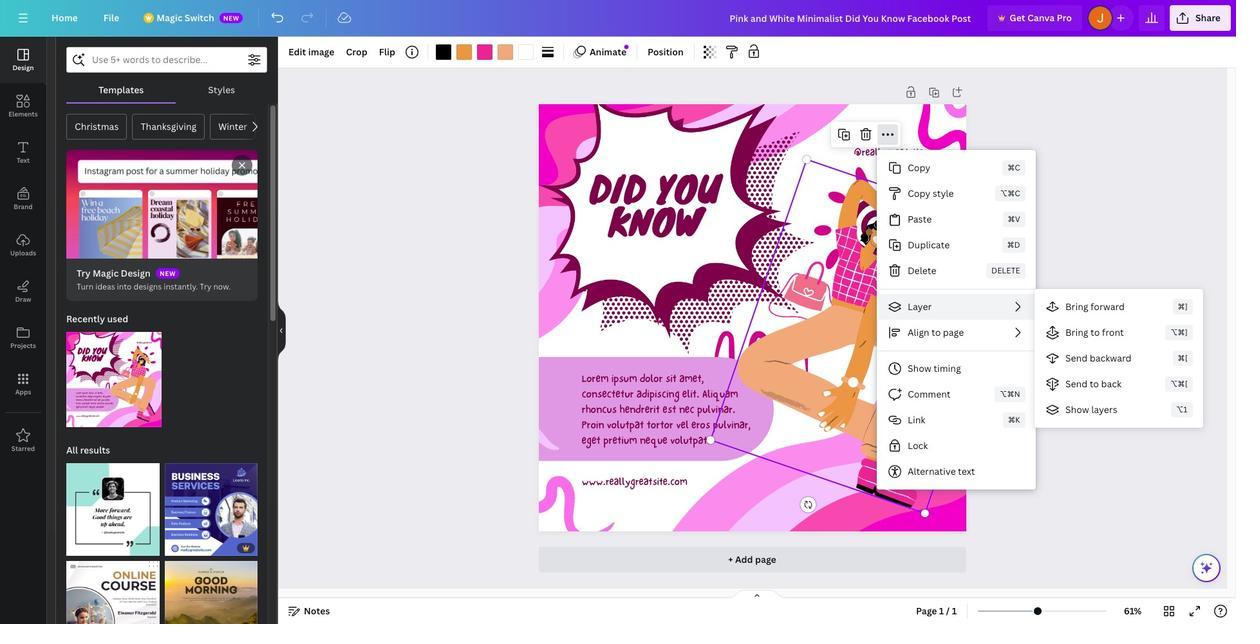 Task type: describe. For each thing, give the bounding box(es) containing it.
1 horizontal spatial design
[[121, 267, 151, 279]]

⌘k
[[1008, 415, 1020, 426]]

switch
[[185, 12, 214, 24]]

show timing
[[908, 363, 961, 375]]

elements
[[9, 109, 38, 118]]

hendrerit
[[619, 401, 660, 421]]

green and yellow minimalist good morning facebook post group
[[165, 554, 258, 625]]

hide image
[[278, 300, 286, 362]]

page for + add page
[[755, 554, 776, 566]]

layer menu
[[1035, 289, 1203, 428]]

layer button
[[877, 294, 1036, 320]]

1 vertical spatial new
[[160, 269, 176, 278]]

notes button
[[283, 601, 335, 622]]

61%
[[1124, 605, 1142, 618]]

page 1 / 1
[[916, 605, 957, 618]]

text button
[[0, 129, 46, 176]]

starred
[[11, 444, 35, 453]]

color group
[[433, 42, 536, 62]]

styles
[[208, 84, 235, 96]]

thanksgiving button
[[132, 114, 205, 140]]

back
[[1101, 378, 1122, 390]]

all results
[[66, 444, 110, 456]]

show for show timing
[[908, 363, 932, 375]]

nec
[[679, 401, 694, 421]]

copy style
[[908, 187, 954, 200]]

designs
[[134, 281, 162, 292]]

blue modern business services facebook post image
[[165, 463, 258, 556]]

eget
[[581, 432, 600, 452]]

duplicate
[[908, 239, 950, 251]]

home
[[52, 12, 78, 24]]

volutpat.
[[670, 432, 710, 452]]

align
[[908, 326, 930, 339]]

⌥⌘n
[[1000, 389, 1020, 400]]

brand button
[[0, 176, 46, 222]]

winter
[[219, 120, 247, 133]]

share button
[[1170, 5, 1231, 31]]

comment
[[908, 388, 951, 401]]

#f49540 image
[[457, 44, 472, 60]]

#f54291 image
[[477, 44, 493, 60]]

did you know
[[589, 160, 721, 249]]

starred button
[[0, 418, 46, 464]]

main menu bar
[[0, 0, 1236, 37]]

uploads
[[10, 249, 36, 258]]

to for align
[[932, 326, 941, 339]]

send backward
[[1066, 352, 1132, 364]]

notes
[[304, 605, 330, 618]]

elements button
[[0, 83, 46, 129]]

show layers
[[1066, 404, 1118, 416]]

show for show layers
[[1066, 404, 1089, 416]]

1 vertical spatial try
[[200, 281, 212, 292]]

projects button
[[0, 315, 46, 361]]

position button
[[643, 42, 689, 62]]

send to back
[[1066, 378, 1122, 390]]

flip button
[[374, 42, 401, 62]]

est
[[662, 401, 676, 421]]

⌘d
[[1007, 240, 1020, 251]]

brown simple online course facebook post group
[[66, 554, 159, 625]]

home link
[[41, 5, 88, 31]]

#ffffff image
[[518, 44, 534, 60]]

now.
[[213, 281, 231, 292]]

turn ideas into designs instantly. try now.
[[77, 281, 231, 292]]

ipsum
[[611, 370, 637, 390]]

thanksgiving
[[141, 120, 197, 133]]

blue modern business services facebook post group
[[165, 456, 258, 556]]

⌘v
[[1008, 214, 1020, 225]]

dolor
[[640, 370, 663, 390]]

⌘c
[[1008, 162, 1020, 173]]

paste
[[908, 213, 932, 225]]

bring to front
[[1066, 326, 1124, 339]]

pretium
[[603, 432, 637, 452]]

⌘]
[[1178, 301, 1188, 312]]

apps
[[15, 388, 31, 397]]

rhoncus
[[581, 401, 617, 421]]

draw
[[15, 295, 31, 304]]

recently
[[66, 313, 105, 325]]

instagram post for a summer holiday promo image
[[66, 150, 258, 259]]

align to page
[[908, 326, 964, 339]]

⌥1
[[1176, 404, 1188, 415]]

bring for bring to front
[[1066, 326, 1089, 339]]

61% button
[[1112, 601, 1154, 622]]

ideas
[[95, 281, 115, 292]]

⌥⌘c
[[1000, 188, 1020, 199]]

templates
[[98, 84, 144, 96]]

bring forward
[[1066, 301, 1125, 313]]

flip
[[379, 46, 395, 58]]

send for send to back
[[1066, 378, 1088, 390]]

Design title text field
[[719, 5, 983, 31]]

pro
[[1057, 12, 1072, 24]]

canva
[[1028, 12, 1055, 24]]

christmas
[[75, 120, 119, 133]]

edit
[[288, 46, 306, 58]]

magic inside main 'menu bar'
[[157, 12, 183, 24]]

draw button
[[0, 269, 46, 315]]

magic switch
[[157, 12, 214, 24]]

show timing button
[[877, 356, 1036, 382]]

delete
[[992, 265, 1020, 276]]

into
[[117, 281, 132, 292]]

file button
[[93, 5, 130, 31]]

adipiscing
[[636, 386, 679, 405]]

0 horizontal spatial try
[[77, 267, 91, 279]]

file
[[104, 12, 119, 24]]

copy for copy
[[908, 162, 931, 174]]

show pages image
[[726, 590, 788, 600]]



Task type: locate. For each thing, give the bounding box(es) containing it.
1 vertical spatial page
[[755, 554, 776, 566]]

to left front
[[1091, 326, 1100, 339]]

send up the show layers
[[1066, 378, 1088, 390]]

text
[[958, 466, 975, 478]]

get canva pro
[[1010, 12, 1072, 24]]

0 vertical spatial copy
[[908, 162, 931, 174]]

show inside button
[[908, 363, 932, 375]]

#000000 image
[[436, 44, 451, 60]]

did
[[589, 160, 645, 216]]

sit
[[665, 370, 676, 390]]

edit image button
[[283, 42, 340, 62]]

design
[[13, 63, 34, 72], [121, 267, 151, 279]]

all
[[66, 444, 78, 456]]

0 vertical spatial show
[[908, 363, 932, 375]]

1 horizontal spatial page
[[943, 326, 964, 339]]

new image
[[624, 45, 629, 49]]

2 copy from the top
[[908, 187, 931, 200]]

#f8a978 image
[[498, 44, 513, 60]]

Use 5+ words to describe... search field
[[92, 48, 241, 72]]

try
[[77, 267, 91, 279], [200, 281, 212, 292]]

pulvinar.
[[697, 401, 735, 421]]

try up turn
[[77, 267, 91, 279]]

1 vertical spatial copy
[[908, 187, 931, 200]]

page inside align to page popup button
[[943, 326, 964, 339]]

get
[[1010, 12, 1026, 24]]

send
[[1066, 352, 1088, 364], [1066, 378, 1088, 390]]

1 horizontal spatial magic
[[157, 12, 183, 24]]

send for send backward
[[1066, 352, 1088, 364]]

page for align to page
[[943, 326, 964, 339]]

align to page button
[[877, 320, 1036, 346]]

styles button
[[176, 78, 267, 102]]

1 copy from the top
[[908, 162, 931, 174]]

instantly.
[[164, 281, 198, 292]]

0 vertical spatial send
[[1066, 352, 1088, 364]]

0 horizontal spatial magic
[[93, 267, 119, 279]]

to inside align to page popup button
[[932, 326, 941, 339]]

green and yellow minimalist good morning facebook post image
[[165, 562, 258, 625]]

bring
[[1066, 301, 1089, 313], [1066, 326, 1089, 339]]

alternative text button
[[877, 459, 1036, 485]]

lock button
[[877, 433, 1036, 459]]

tortor
[[647, 416, 673, 436]]

copy up copy style
[[908, 162, 931, 174]]

projects
[[10, 341, 36, 350]]

design up into
[[121, 267, 151, 279]]

www.reallygreatsite.com
[[581, 473, 687, 492]]

1 horizontal spatial 1
[[952, 605, 957, 618]]

1 bring from the top
[[1066, 301, 1089, 313]]

position
[[648, 46, 684, 58]]

2 bring from the top
[[1066, 326, 1089, 339]]

amet,
[[679, 370, 704, 390]]

1 horizontal spatial show
[[1066, 404, 1089, 416]]

pulvinar,
[[713, 416, 751, 436]]

1 vertical spatial magic
[[93, 267, 119, 279]]

2 send from the top
[[1066, 378, 1088, 390]]

show left layers
[[1066, 404, 1089, 416]]

blue and white quotes facebook post image
[[66, 463, 159, 556]]

menu
[[877, 150, 1036, 490]]

pink and white minimalist did you know facebook post group
[[66, 324, 162, 427]]

bring left forward
[[1066, 301, 1089, 313]]

new inside main 'menu bar'
[[223, 14, 239, 23]]

lock
[[908, 440, 928, 452]]

copy for copy style
[[908, 187, 931, 200]]

show inside the layer menu
[[1066, 404, 1089, 416]]

1 left /
[[939, 605, 944, 618]]

christmas button
[[66, 114, 127, 140]]

copy
[[908, 162, 931, 174], [908, 187, 931, 200]]

forward
[[1091, 301, 1125, 313]]

used
[[107, 313, 128, 325]]

page down layer dropdown button
[[943, 326, 964, 339]]

0 horizontal spatial show
[[908, 363, 932, 375]]

0 horizontal spatial 1
[[939, 605, 944, 618]]

animate
[[590, 46, 627, 58]]

crop button
[[341, 42, 373, 62]]

animate button
[[569, 42, 632, 62]]

backward
[[1090, 352, 1132, 364]]

to for bring
[[1091, 326, 1100, 339]]

⌥⌘]
[[1171, 327, 1188, 338]]

new right switch at the left of the page
[[223, 14, 239, 23]]

0 horizontal spatial design
[[13, 63, 34, 72]]

page inside the + add page button
[[755, 554, 776, 566]]

0 vertical spatial page
[[943, 326, 964, 339]]

try left now.
[[200, 281, 212, 292]]

alternative
[[908, 466, 956, 478]]

side panel tab list
[[0, 37, 46, 464]]

1 horizontal spatial new
[[223, 14, 239, 23]]

blue and white quotes facebook post group
[[66, 456, 159, 556]]

you
[[656, 160, 721, 216]]

0 horizontal spatial new
[[160, 269, 176, 278]]

design inside button
[[13, 63, 34, 72]]

1 vertical spatial bring
[[1066, 326, 1089, 339]]

⌘[
[[1178, 353, 1188, 364]]

neque
[[640, 432, 667, 452]]

⌥⌘[
[[1171, 379, 1188, 390]]

magic
[[157, 12, 183, 24], [93, 267, 119, 279]]

bring for bring forward
[[1066, 301, 1089, 313]]

to
[[932, 326, 941, 339], [1091, 326, 1100, 339], [1090, 378, 1099, 390]]

alternative text
[[908, 466, 975, 478]]

winter button
[[210, 114, 256, 140]]

0 vertical spatial new
[[223, 14, 239, 23]]

1 send from the top
[[1066, 352, 1088, 364]]

0 horizontal spatial page
[[755, 554, 776, 566]]

image
[[308, 46, 334, 58]]

magic left switch at the left of the page
[[157, 12, 183, 24]]

to for send
[[1090, 378, 1099, 390]]

show up comment
[[908, 363, 932, 375]]

1 vertical spatial show
[[1066, 404, 1089, 416]]

turn
[[77, 281, 94, 292]]

/
[[946, 605, 950, 618]]

1 1 from the left
[[939, 605, 944, 618]]

menu containing copy
[[877, 150, 1036, 490]]

send up send to back
[[1066, 352, 1088, 364]]

to left back
[[1090, 378, 1099, 390]]

delete
[[908, 265, 937, 277]]

page right add
[[755, 554, 776, 566]]

add
[[735, 554, 753, 566]]

proin
[[581, 416, 604, 436]]

timing
[[934, 363, 961, 375]]

text
[[17, 156, 30, 165]]

0 vertical spatial bring
[[1066, 301, 1089, 313]]

2 1 from the left
[[952, 605, 957, 618]]

copy left style
[[908, 187, 931, 200]]

1 vertical spatial send
[[1066, 378, 1088, 390]]

brown simple online course facebook post image
[[66, 562, 159, 625]]

to right 'align'
[[932, 326, 941, 339]]

1 horizontal spatial try
[[200, 281, 212, 292]]

link
[[908, 414, 926, 426]]

canva assistant image
[[1199, 561, 1215, 576]]

1 vertical spatial design
[[121, 267, 151, 279]]

0 vertical spatial magic
[[157, 12, 183, 24]]

page
[[943, 326, 964, 339], [755, 554, 776, 566]]

+
[[728, 554, 733, 566]]

results
[[80, 444, 110, 456]]

templates button
[[66, 78, 176, 102]]

1 right /
[[952, 605, 957, 618]]

pink and white minimalist did you know facebook post image
[[66, 332, 162, 427]]

new up instantly.
[[160, 269, 176, 278]]

0 vertical spatial try
[[77, 267, 91, 279]]

front
[[1102, 326, 1124, 339]]

design up the elements button
[[13, 63, 34, 72]]

share
[[1196, 12, 1221, 24]]

consectetur
[[581, 386, 634, 405]]

0 vertical spatial design
[[13, 63, 34, 72]]

recently used
[[66, 313, 128, 325]]

know
[[608, 193, 702, 249]]

bring down bring forward
[[1066, 326, 1089, 339]]

magic up ideas
[[93, 267, 119, 279]]

style
[[933, 187, 954, 200]]



Task type: vqa. For each thing, say whether or not it's contained in the screenshot.
Show
yes



